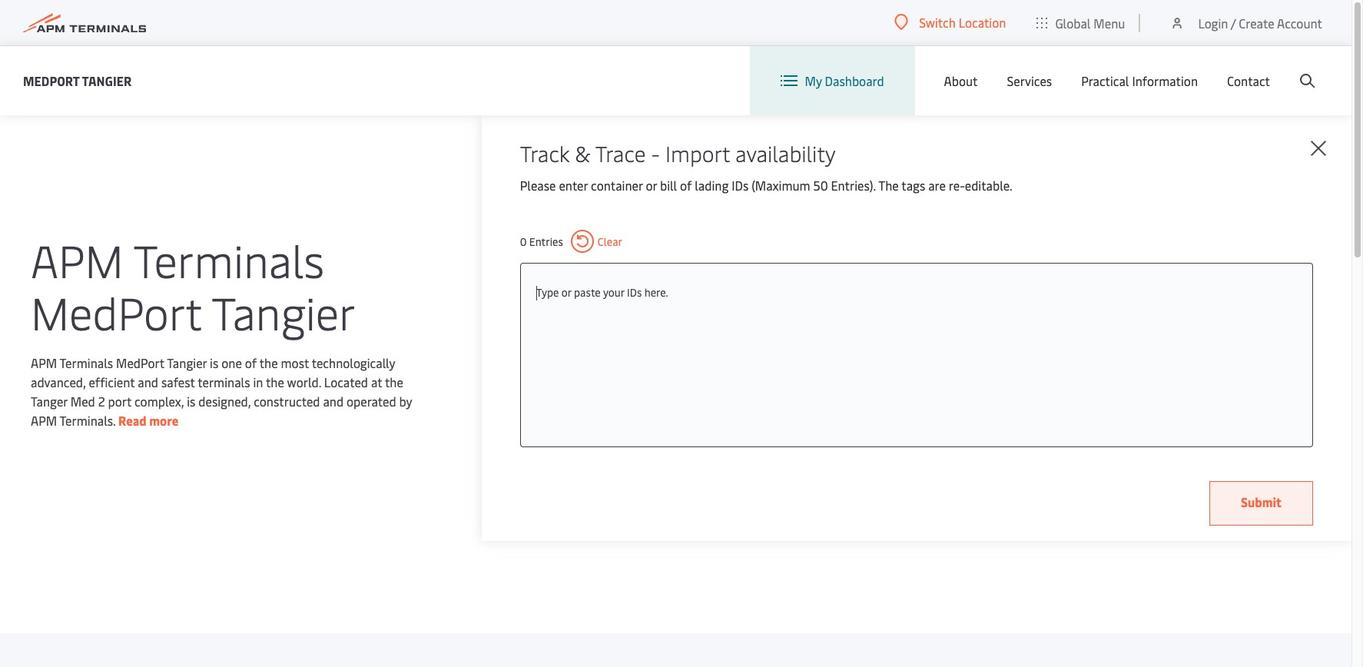 Task type: describe. For each thing, give the bounding box(es) containing it.
2
[[98, 393, 105, 410]]

submit button
[[1210, 481, 1314, 526]]

constructed
[[254, 393, 320, 410]]

located
[[324, 374, 368, 390]]

login / create account link
[[1170, 0, 1323, 45]]

more
[[149, 412, 179, 429]]

3 apm from the top
[[31, 412, 57, 429]]

account
[[1278, 14, 1323, 31]]

tags
[[902, 177, 926, 194]]

my
[[805, 72, 822, 89]]

0 entries
[[520, 234, 563, 249]]

at
[[371, 374, 382, 390]]

medport tangier link
[[23, 71, 132, 90]]

0 horizontal spatial or
[[562, 285, 572, 300]]

terminals for apm terminals medport tangier is one of the most technologically advanced, efficient and safest terminals in the world. located at the tanger med 2 port complex, is designed, constructed and operated by apm terminals.
[[60, 354, 113, 371]]

global menu
[[1056, 14, 1126, 31]]

0 horizontal spatial ids
[[627, 285, 642, 300]]

location
[[959, 14, 1006, 31]]

switch location
[[920, 14, 1006, 31]]

the
[[879, 177, 899, 194]]

availability
[[736, 138, 836, 168]]

terminals for apm terminals medport tangier
[[133, 229, 325, 290]]

read more link
[[118, 412, 179, 429]]

read
[[118, 412, 147, 429]]

re-
[[949, 177, 965, 194]]

track & trace - import availability
[[520, 138, 836, 168]]

operated
[[347, 393, 396, 410]]

switch
[[920, 14, 956, 31]]

medport inside 'link'
[[23, 72, 79, 89]]

1 horizontal spatial or
[[646, 177, 657, 194]]

switch location button
[[895, 14, 1006, 31]]

please enter container or bill of lading ids (maximum 50 entries). the tags are re-editable.
[[520, 177, 1013, 194]]

0 vertical spatial of
[[680, 177, 692, 194]]

bill
[[660, 177, 677, 194]]

apm for apm terminals medport tangier is one of the most technologically advanced, efficient and safest terminals in the world. located at the tanger med 2 port complex, is designed, constructed and operated by apm terminals.
[[31, 354, 57, 371]]

services
[[1007, 72, 1052, 89]]

global
[[1056, 14, 1091, 31]]

paste
[[574, 285, 601, 300]]

of inside apm terminals medport tangier is one of the most technologically advanced, efficient and safest terminals in the world. located at the tanger med 2 port complex, is designed, constructed and operated by apm terminals.
[[245, 354, 257, 371]]

apm terminals medport tangier is one of the most technologically advanced, efficient and safest terminals in the world. located at the tanger med 2 port complex, is designed, constructed and operated by apm terminals.
[[31, 354, 412, 429]]

practical
[[1082, 72, 1130, 89]]

terminals.
[[60, 412, 115, 429]]

1 horizontal spatial and
[[323, 393, 344, 410]]

my dashboard
[[805, 72, 884, 89]]

tangier for apm terminals medport tangier is one of the most technologically advanced, efficient and safest terminals in the world. located at the tanger med 2 port complex, is designed, constructed and operated by apm terminals.
[[167, 354, 207, 371]]

here.
[[645, 285, 669, 300]]

type or paste your ids here.
[[536, 285, 669, 300]]

world.
[[287, 374, 321, 390]]

/
[[1231, 14, 1236, 31]]

entries
[[529, 234, 563, 249]]

1 horizontal spatial ids
[[732, 177, 749, 194]]

med
[[71, 393, 95, 410]]

the up in
[[260, 354, 278, 371]]

login
[[1199, 14, 1229, 31]]



Task type: locate. For each thing, give the bounding box(es) containing it.
terminals
[[198, 374, 250, 390]]

1 vertical spatial ids
[[627, 285, 642, 300]]

global menu button
[[1022, 0, 1141, 46]]

the right "at"
[[385, 374, 403, 390]]

about
[[944, 72, 978, 89]]

tanger
[[31, 393, 68, 410]]

1 vertical spatial is
[[187, 393, 196, 410]]

0 vertical spatial terminals
[[133, 229, 325, 290]]

1 vertical spatial tangier
[[212, 281, 356, 342]]

1 vertical spatial and
[[323, 393, 344, 410]]

1 vertical spatial or
[[562, 285, 572, 300]]

ids
[[732, 177, 749, 194], [627, 285, 642, 300]]

1 horizontal spatial tangier
[[167, 354, 207, 371]]

0
[[520, 234, 527, 249]]

is down safest
[[187, 393, 196, 410]]

please
[[520, 177, 556, 194]]

1 vertical spatial medport
[[31, 281, 202, 342]]

or left "bill" on the left top
[[646, 177, 657, 194]]

medport inside apm terminals medport tangier
[[31, 281, 202, 342]]

2 vertical spatial tangier
[[167, 354, 207, 371]]

apm
[[31, 229, 123, 290], [31, 354, 57, 371], [31, 412, 57, 429]]

submit
[[1241, 493, 1282, 510]]

efficient
[[89, 374, 135, 390]]

apm terminals medport tangier
[[31, 229, 356, 342]]

0 horizontal spatial tangier
[[82, 72, 132, 89]]

terminals
[[133, 229, 325, 290], [60, 354, 113, 371]]

med secondary image
[[83, 361, 352, 591]]

and up complex, on the left
[[138, 374, 158, 390]]

read more
[[118, 412, 179, 429]]

contact
[[1228, 72, 1271, 89]]

medport inside apm terminals medport tangier is one of the most technologically advanced, efficient and safest terminals in the world. located at the tanger med 2 port complex, is designed, constructed and operated by apm terminals.
[[116, 354, 164, 371]]

create
[[1239, 14, 1275, 31]]

entries).
[[831, 177, 876, 194]]

ids right "lading"
[[732, 177, 749, 194]]

medport for apm terminals medport tangier
[[31, 281, 202, 342]]

or
[[646, 177, 657, 194], [562, 285, 572, 300]]

most
[[281, 354, 309, 371]]

2 apm from the top
[[31, 354, 57, 371]]

or right 'type'
[[562, 285, 572, 300]]

trace
[[596, 138, 646, 168]]

your
[[603, 285, 625, 300]]

tangier
[[82, 72, 132, 89], [212, 281, 356, 342], [167, 354, 207, 371]]

2 horizontal spatial tangier
[[212, 281, 356, 342]]

1 apm from the top
[[31, 229, 123, 290]]

terminals inside apm terminals medport tangier
[[133, 229, 325, 290]]

clear
[[598, 234, 623, 249]]

0 horizontal spatial and
[[138, 374, 158, 390]]

of
[[680, 177, 692, 194], [245, 354, 257, 371]]

1 vertical spatial terminals
[[60, 354, 113, 371]]

tangier inside apm terminals medport tangier is one of the most technologically advanced, efficient and safest terminals in the world. located at the tanger med 2 port complex, is designed, constructed and operated by apm terminals.
[[167, 354, 207, 371]]

of right "bill" on the left top
[[680, 177, 692, 194]]

contact button
[[1228, 46, 1271, 115]]

my dashboard button
[[781, 46, 884, 115]]

type
[[536, 285, 559, 300]]

lading
[[695, 177, 729, 194]]

apm for apm terminals medport tangier
[[31, 229, 123, 290]]

0 vertical spatial apm
[[31, 229, 123, 290]]

login / create account
[[1199, 14, 1323, 31]]

the
[[260, 354, 278, 371], [266, 374, 284, 390], [385, 374, 403, 390]]

1 horizontal spatial terminals
[[133, 229, 325, 290]]

0 vertical spatial ids
[[732, 177, 749, 194]]

1 vertical spatial apm
[[31, 354, 57, 371]]

2 vertical spatial medport
[[116, 354, 164, 371]]

information
[[1133, 72, 1198, 89]]

tangier for apm terminals medport tangier
[[212, 281, 356, 342]]

and down located
[[323, 393, 344, 410]]

0 horizontal spatial is
[[187, 393, 196, 410]]

in
[[253, 374, 263, 390]]

1 horizontal spatial of
[[680, 177, 692, 194]]

are
[[929, 177, 946, 194]]

track
[[520, 138, 570, 168]]

practical information
[[1082, 72, 1198, 89]]

0 vertical spatial is
[[210, 354, 219, 371]]

50
[[814, 177, 828, 194]]

import
[[666, 138, 730, 168]]

advanced,
[[31, 374, 86, 390]]

editable.
[[965, 177, 1013, 194]]

1 vertical spatial of
[[245, 354, 257, 371]]

designed,
[[199, 393, 251, 410]]

(maximum
[[752, 177, 811, 194]]

Type or paste your IDs here text field
[[536, 279, 1298, 307]]

is left one on the bottom left
[[210, 354, 219, 371]]

technologically
[[312, 354, 395, 371]]

&
[[575, 138, 591, 168]]

enter
[[559, 177, 588, 194]]

medport
[[23, 72, 79, 89], [31, 281, 202, 342], [116, 354, 164, 371]]

medport for apm terminals medport tangier is one of the most technologically advanced, efficient and safest terminals in the world. located at the tanger med 2 port complex, is designed, constructed and operated by apm terminals.
[[116, 354, 164, 371]]

terminals inside apm terminals medport tangier is one of the most technologically advanced, efficient and safest terminals in the world. located at the tanger med 2 port complex, is designed, constructed and operated by apm terminals.
[[60, 354, 113, 371]]

services button
[[1007, 46, 1052, 115]]

of right one on the bottom left
[[245, 354, 257, 371]]

is
[[210, 354, 219, 371], [187, 393, 196, 410]]

dashboard
[[825, 72, 884, 89]]

-
[[651, 138, 660, 168]]

0 horizontal spatial of
[[245, 354, 257, 371]]

safest
[[161, 374, 195, 390]]

2 vertical spatial apm
[[31, 412, 57, 429]]

0 vertical spatial tangier
[[82, 72, 132, 89]]

0 vertical spatial and
[[138, 374, 158, 390]]

0 vertical spatial medport
[[23, 72, 79, 89]]

container
[[591, 177, 643, 194]]

the right in
[[266, 374, 284, 390]]

1 horizontal spatial is
[[210, 354, 219, 371]]

complex,
[[135, 393, 184, 410]]

ids right your
[[627, 285, 642, 300]]

about button
[[944, 46, 978, 115]]

0 vertical spatial or
[[646, 177, 657, 194]]

tangier inside apm terminals medport tangier
[[212, 281, 356, 342]]

0 horizontal spatial terminals
[[60, 354, 113, 371]]

port
[[108, 393, 132, 410]]

menu
[[1094, 14, 1126, 31]]

and
[[138, 374, 158, 390], [323, 393, 344, 410]]

apm inside apm terminals medport tangier
[[31, 229, 123, 290]]

clear button
[[571, 230, 623, 253]]

one
[[222, 354, 242, 371]]

practical information button
[[1082, 46, 1198, 115]]

medport tangier
[[23, 72, 132, 89]]

tangier inside 'link'
[[82, 72, 132, 89]]

by
[[399, 393, 412, 410]]



Task type: vqa. For each thing, say whether or not it's contained in the screenshot.
more
yes



